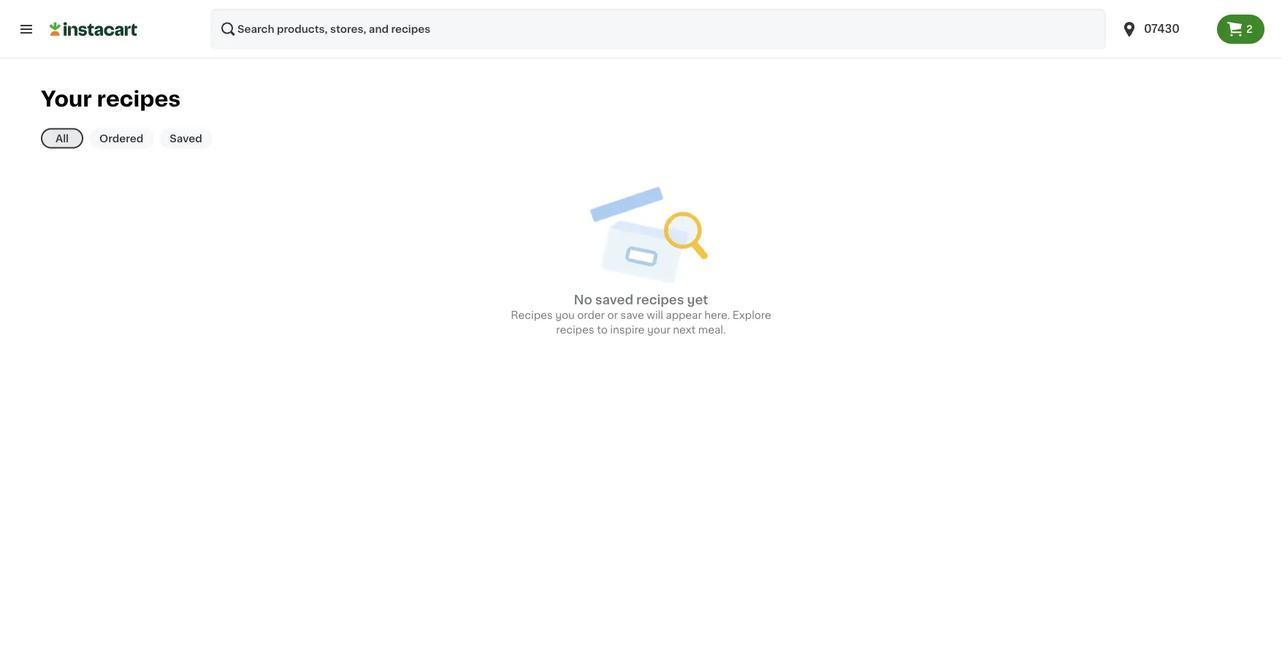 Task type: locate. For each thing, give the bounding box(es) containing it.
0 vertical spatial recipes
[[97, 89, 181, 110]]

saved
[[170, 133, 202, 144]]

all
[[55, 133, 69, 144]]

inspire
[[610, 325, 645, 335]]

recipes up will
[[637, 294, 684, 306]]

here.
[[705, 310, 730, 320]]

order
[[578, 310, 605, 320]]

recipes up filters option group
[[97, 89, 181, 110]]

0 horizontal spatial recipes
[[97, 89, 181, 110]]

your
[[41, 89, 92, 110]]

07430 button
[[1112, 9, 1217, 50], [1121, 9, 1209, 50]]

1 vertical spatial recipes
[[637, 294, 684, 306]]

ordered
[[99, 133, 143, 144]]

recipes down you
[[556, 325, 595, 335]]

1 horizontal spatial recipes
[[556, 325, 595, 335]]

2 vertical spatial recipes
[[556, 325, 595, 335]]

None search field
[[210, 9, 1106, 50]]

to
[[597, 325, 608, 335]]

07430
[[1144, 24, 1180, 34]]

your
[[647, 325, 671, 335]]

recipes
[[97, 89, 181, 110], [637, 294, 684, 306], [556, 325, 595, 335]]

1 07430 button from the left
[[1112, 9, 1217, 50]]

2 horizontal spatial recipes
[[637, 294, 684, 306]]



Task type: vqa. For each thing, say whether or not it's contained in the screenshot.
recipes to the top
yes



Task type: describe. For each thing, give the bounding box(es) containing it.
2 button
[[1217, 15, 1265, 44]]

meal.
[[698, 325, 726, 335]]

no
[[574, 294, 592, 306]]

2
[[1247, 24, 1253, 34]]

appear
[[666, 310, 702, 320]]

next
[[673, 325, 696, 335]]

Search field
[[210, 9, 1106, 50]]

filters option group
[[41, 125, 212, 152]]

recipes
[[511, 310, 553, 320]]

you
[[556, 310, 575, 320]]

or
[[608, 310, 618, 320]]

will
[[647, 310, 663, 320]]

save
[[621, 310, 644, 320]]

your recipes
[[41, 89, 181, 110]]

explore
[[733, 310, 771, 320]]

instacart logo image
[[50, 20, 137, 38]]

saved
[[595, 294, 634, 306]]

2 07430 button from the left
[[1121, 9, 1209, 50]]

yet
[[687, 294, 708, 306]]

no saved recipes yet recipes you order or save will appear here. explore recipes to inspire your next meal.
[[511, 294, 771, 335]]



